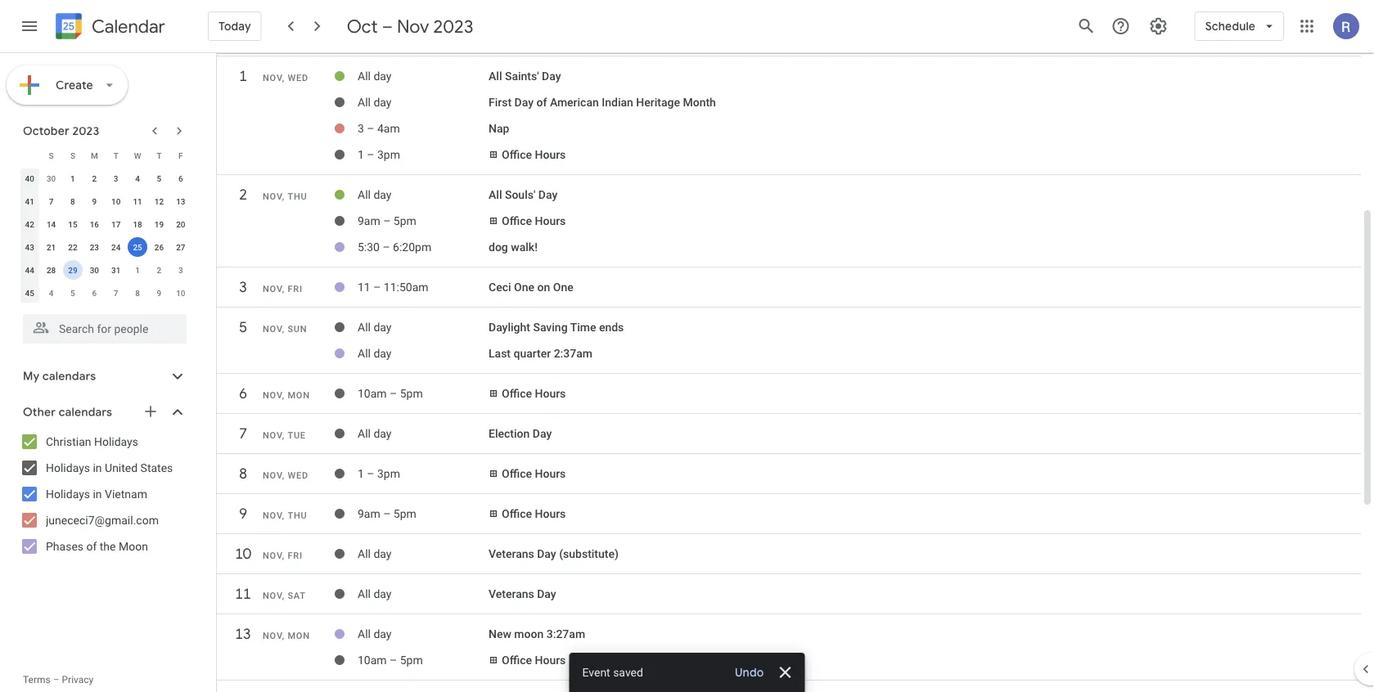 Task type: describe. For each thing, give the bounding box(es) containing it.
month
[[683, 96, 716, 109]]

day for 10
[[374, 547, 392, 561]]

day for veterans day (substitute)
[[537, 547, 556, 561]]

2 t from the left
[[157, 151, 162, 160]]

day for 7
[[374, 427, 392, 441]]

office hours for office hours cell inside the 8 row
[[502, 467, 566, 481]]

11:50am
[[384, 281, 429, 294]]

hours inside the 6 row
[[535, 387, 566, 401]]

31 element
[[106, 260, 126, 280]]

1 one from the left
[[514, 281, 535, 294]]

23
[[90, 242, 99, 252]]

thu for 9
[[288, 511, 307, 521]]

of inside 1 "row group"
[[537, 96, 547, 109]]

all day cell for 1
[[358, 63, 489, 89]]

row containing 43
[[19, 236, 192, 259]]

veterans day button
[[489, 588, 556, 601]]

settings menu image
[[1149, 16, 1169, 36]]

nov , mon for 6
[[263, 390, 310, 401]]

daylight saving time ends
[[489, 321, 624, 334]]

2 link
[[228, 180, 258, 210]]

day inside 1 row
[[542, 69, 561, 83]]

1 – 3pm cell inside 1 "row group"
[[358, 142, 489, 168]]

all for daylight saving time ends
[[358, 321, 371, 334]]

row group inside october 2023 grid
[[19, 167, 192, 305]]

calendar
[[92, 15, 165, 38]]

quarter
[[514, 347, 551, 360]]

office hours button for sixth office hours cell from the top of the page
[[502, 654, 566, 667]]

3 – 4am
[[358, 122, 400, 135]]

undo button
[[729, 665, 771, 681]]

5pm for the 6 row
[[400, 387, 423, 401]]

office hours cell for 9am – 5pm cell in the 2 row group
[[489, 208, 1353, 234]]

all day cell for 7
[[358, 421, 489, 447]]

11 row
[[217, 580, 1361, 617]]

office hours cell for "1 – 3pm" cell in 8 row
[[489, 461, 1353, 487]]

2 cell from the left
[[489, 688, 1353, 693]]

all day cell for 5
[[358, 314, 489, 341]]

hours for 9am – 5pm cell within the 9 row
[[535, 507, 566, 521]]

3 link
[[228, 273, 258, 302]]

office hours for office hours cell related to 9am – 5pm cell in the 2 row group
[[502, 214, 566, 228]]

30 for 30 element
[[90, 265, 99, 275]]

add other calendars image
[[142, 404, 159, 420]]

31
[[111, 265, 121, 275]]

nap
[[489, 122, 509, 135]]

29
[[68, 265, 77, 275]]

11 for 11 link on the bottom left of the page
[[234, 585, 250, 604]]

15
[[68, 219, 77, 229]]

holidays for vietnam
[[46, 487, 90, 501]]

16
[[90, 219, 99, 229]]

all for veterans day (substitute)
[[358, 547, 371, 561]]

day for 1
[[374, 69, 392, 83]]

the
[[100, 540, 116, 553]]

terms link
[[23, 675, 51, 686]]

mon for 6
[[288, 390, 310, 401]]

nov right oct
[[397, 15, 429, 38]]

24
[[111, 242, 121, 252]]

office for "1 – 3pm" cell inside 1 "row group"
[[502, 148, 532, 161]]

2 all day from the top
[[358, 96, 392, 109]]

office inside 13 row group
[[502, 654, 532, 667]]

– inside 3 row
[[373, 281, 381, 294]]

all day for 7
[[358, 427, 392, 441]]

3:27am
[[547, 628, 585, 641]]

november 5 element
[[63, 283, 83, 303]]

1 horizontal spatial 2023
[[433, 15, 473, 38]]

vietnam
[[105, 487, 147, 501]]

saints'
[[505, 69, 539, 83]]

first day of american indian heritage month
[[489, 96, 716, 109]]

8 row
[[217, 459, 1361, 497]]

5:30 – 6:20pm
[[358, 240, 432, 254]]

Search for people text field
[[33, 314, 177, 344]]

9am for 9am – 5pm cell in the 2 row group
[[358, 214, 380, 228]]

28
[[47, 265, 56, 275]]

7 row
[[217, 419, 1361, 457]]

0 horizontal spatial 8
[[70, 196, 75, 206]]

10am – 5pm for sixth office hours cell from the top of the page
[[358, 654, 423, 667]]

20 element
[[171, 214, 191, 234]]

ends
[[599, 321, 624, 334]]

day for veterans day
[[537, 588, 556, 601]]

1 – 3pm inside 8 row
[[358, 467, 400, 481]]

all for first day of american indian heritage month
[[358, 96, 371, 109]]

nov , fri for 3
[[263, 284, 303, 294]]

all for election day
[[358, 427, 371, 441]]

november 9 element
[[149, 283, 169, 303]]

time
[[570, 321, 596, 334]]

row containing 45
[[19, 282, 192, 305]]

november 8 element
[[128, 283, 147, 303]]

9am for 9am – 5pm cell within the 9 row
[[358, 507, 380, 521]]

10 row
[[217, 539, 1361, 577]]

8 link
[[228, 459, 258, 489]]

, for 8
[[282, 471, 285, 481]]

office inside the 6 row
[[502, 387, 532, 401]]

on
[[537, 281, 550, 294]]

10 link
[[228, 539, 258, 569]]

, for 10
[[282, 551, 285, 561]]

13 element
[[171, 192, 191, 211]]

calendar heading
[[88, 15, 165, 38]]

22 element
[[63, 237, 83, 257]]

12
[[155, 196, 164, 206]]

today
[[219, 19, 251, 34]]

office hours for fourth office hours cell from the bottom of the page
[[502, 387, 566, 401]]

oct – nov 2023
[[347, 15, 473, 38]]

6 for 6 "link"
[[238, 384, 246, 403]]

41
[[25, 196, 34, 206]]

0 vertical spatial 5
[[157, 174, 161, 183]]

nov for 6
[[263, 390, 282, 401]]

25, today element
[[128, 237, 147, 257]]

holidays in vietnam
[[46, 487, 147, 501]]

19
[[155, 219, 164, 229]]

10 for 10 element at the left top of page
[[111, 196, 121, 206]]

office hours button for office hours cell within 9 row
[[502, 507, 566, 521]]

5 for 5 link
[[238, 318, 246, 337]]

holidays for united
[[46, 461, 90, 475]]

13 row
[[217, 620, 1361, 657]]

fri for 3
[[288, 284, 303, 294]]

phases
[[46, 540, 84, 553]]

all saints' day button
[[489, 69, 561, 83]]

main drawer image
[[20, 16, 39, 36]]

– inside 8 row
[[367, 467, 375, 481]]

nov , wed for 1
[[263, 73, 309, 83]]

daylight saving time ends button
[[489, 321, 624, 334]]

6 link
[[228, 379, 258, 408]]

today button
[[208, 7, 262, 46]]

9am – 5pm for 9am – 5pm cell within the 9 row
[[358, 507, 417, 521]]

last quarter 2:37am
[[489, 347, 593, 360]]

christian
[[46, 435, 91, 449]]

nov , wed for 8
[[263, 471, 309, 481]]

new moon 3:27am
[[489, 628, 585, 641]]

nov , thu for 2
[[263, 192, 307, 202]]

, for 11
[[282, 591, 285, 601]]

election
[[489, 427, 530, 441]]

office hours cell for "1 – 3pm" cell inside 1 "row group"
[[489, 142, 1353, 168]]

wed for 1
[[288, 73, 309, 83]]

20
[[176, 219, 185, 229]]

office for 9am – 5pm cell in the 2 row group
[[502, 214, 532, 228]]

1 row
[[217, 61, 1361, 99]]

10 for 10 link
[[234, 545, 250, 564]]

all for all saints' day
[[358, 69, 371, 83]]

14
[[47, 219, 56, 229]]

nov , thu for 9
[[263, 511, 307, 521]]

3 – 4am cell
[[358, 115, 489, 142]]

first
[[489, 96, 512, 109]]

other calendars list
[[3, 429, 203, 560]]

wed for 8
[[288, 471, 309, 481]]

9 for november 9 element at left
[[157, 288, 161, 298]]

0 horizontal spatial 4
[[49, 288, 54, 298]]

6 row
[[217, 379, 1361, 417]]

3 for 3 – 4am
[[358, 122, 364, 135]]

28 element
[[41, 260, 61, 280]]

in for vietnam
[[93, 487, 102, 501]]

november 6 element
[[85, 283, 104, 303]]

privacy link
[[62, 675, 94, 686]]

souls'
[[505, 188, 536, 202]]

event
[[582, 666, 610, 679]]

new moon 3:27am button
[[489, 628, 585, 641]]

5pm for 13 row group
[[400, 654, 423, 667]]

2 one from the left
[[553, 281, 574, 294]]

43
[[25, 242, 34, 252]]

heritage
[[636, 96, 680, 109]]

schedule
[[1205, 19, 1256, 34]]

ceci
[[489, 281, 511, 294]]

united
[[105, 461, 138, 475]]

row containing 42
[[19, 213, 192, 236]]

10am for sixth office hours cell from the top of the page
[[358, 654, 387, 667]]

november 2 element
[[149, 260, 169, 280]]

office hours button for office hours cell corresponding to "1 – 3pm" cell inside 1 "row group"
[[502, 148, 566, 161]]

10am – 5pm cell for fourth office hours cell from the bottom of the page
[[358, 381, 489, 407]]

f
[[179, 151, 183, 160]]

nov , mon for 13
[[263, 631, 310, 641]]

44
[[25, 265, 34, 275]]

11 element
[[128, 192, 147, 211]]

, for 7
[[282, 431, 285, 441]]

1 horizontal spatial row group
[[217, 0, 1361, 56]]

all day for 1
[[358, 69, 392, 83]]

18
[[133, 219, 142, 229]]

5:30 – 6:20pm cell
[[358, 234, 489, 260]]

election day button
[[489, 427, 552, 441]]

22
[[68, 242, 77, 252]]

nov , tue
[[263, 431, 306, 441]]

5 all day cell from the top
[[358, 341, 489, 367]]

ceci one on one
[[489, 281, 574, 294]]

september 30 element
[[41, 169, 61, 188]]

3 office hours cell from the top
[[489, 381, 1353, 407]]

all day for 2
[[358, 188, 392, 202]]

m
[[91, 151, 98, 160]]

11 link
[[228, 580, 258, 609]]

november 3 element
[[171, 260, 191, 280]]

– inside 9 row
[[383, 507, 391, 521]]

42
[[25, 219, 34, 229]]

dog walk!
[[489, 240, 538, 254]]

november 4 element
[[41, 283, 61, 303]]

29 element
[[63, 260, 83, 280]]

5pm for 2 row group
[[394, 214, 417, 228]]

office hours cell for 9am – 5pm cell within the 9 row
[[489, 501, 1353, 527]]

all day for 5
[[358, 321, 392, 334]]

1 – 3pm cell inside 8 row
[[358, 461, 489, 487]]

nov for 7
[[263, 431, 282, 441]]

1 s from the left
[[49, 151, 54, 160]]

oct
[[347, 15, 378, 38]]

9am – 5pm for 9am – 5pm cell in the 2 row group
[[358, 214, 417, 228]]

undo
[[735, 666, 764, 680]]

1 horizontal spatial 6
[[178, 174, 183, 183]]

calendar element
[[52, 10, 165, 46]]

row containing 44
[[19, 259, 192, 282]]

6:20pm
[[393, 240, 432, 254]]

sun
[[288, 324, 307, 334]]

nov for 9
[[263, 511, 282, 521]]

1 link
[[228, 61, 258, 91]]

2 row group
[[217, 180, 1361, 268]]

all day for 11
[[358, 588, 392, 601]]

29 cell
[[62, 259, 84, 282]]

3 up 10 element at the left top of page
[[114, 174, 118, 183]]

tue
[[288, 431, 306, 441]]

event saved
[[582, 666, 643, 679]]

13 row group
[[217, 620, 1361, 681]]

16 element
[[85, 214, 104, 234]]



Task type: locate. For each thing, give the bounding box(es) containing it.
day
[[542, 69, 561, 83], [515, 96, 534, 109], [538, 188, 558, 202], [533, 427, 552, 441], [537, 547, 556, 561], [537, 588, 556, 601]]

1 vertical spatial 2023
[[72, 124, 99, 138]]

0 vertical spatial 3pm
[[377, 148, 400, 161]]

0 horizontal spatial of
[[86, 540, 97, 553]]

1 vertical spatial 7
[[114, 288, 118, 298]]

of left the
[[86, 540, 97, 553]]

9am – 5pm cell inside 9 row
[[358, 501, 489, 527]]

nov for 11
[[263, 591, 282, 601]]

2 nov , wed from the top
[[263, 471, 309, 481]]

of
[[537, 96, 547, 109], [86, 540, 97, 553]]

1
[[238, 67, 246, 86], [358, 148, 364, 161], [70, 174, 75, 183], [135, 265, 140, 275], [358, 467, 364, 481]]

thu right '2' 'link'
[[288, 192, 307, 202]]

1 vertical spatial 2
[[238, 185, 246, 204]]

row group containing 40
[[19, 167, 192, 305]]

2 vertical spatial 6
[[238, 384, 246, 403]]

1 – 3pm
[[358, 148, 400, 161], [358, 467, 400, 481]]

nov , mon inside 13 row
[[263, 631, 310, 641]]

all souls' day
[[489, 188, 558, 202]]

thu for 2
[[288, 192, 307, 202]]

indian
[[602, 96, 633, 109]]

0 vertical spatial 1 – 3pm
[[358, 148, 400, 161]]

calendars for my calendars
[[42, 369, 96, 384]]

veterans day
[[489, 588, 556, 601]]

, inside 8 row
[[282, 471, 285, 481]]

junececi7@gmail.com
[[46, 514, 159, 527]]

, right '2' 'link'
[[282, 192, 285, 202]]

holidays down christian
[[46, 461, 90, 475]]

1 horizontal spatial s
[[70, 151, 75, 160]]

9 for 9 link
[[238, 505, 246, 523]]

0 horizontal spatial 11
[[133, 196, 142, 206]]

terms – privacy
[[23, 675, 94, 686]]

0 vertical spatial nov , mon
[[263, 390, 310, 401]]

6 down f
[[178, 174, 183, 183]]

6 day from the top
[[374, 427, 392, 441]]

10 element
[[106, 192, 126, 211]]

7 for 7 link
[[238, 424, 246, 443]]

all day cell
[[358, 63, 489, 89], [358, 89, 489, 115], [358, 182, 489, 208], [358, 314, 489, 341], [358, 341, 489, 367], [358, 421, 489, 447], [358, 541, 489, 567], [358, 581, 489, 607], [358, 621, 489, 648]]

1 10am from the top
[[358, 387, 387, 401]]

office hours cell inside 9 row
[[489, 501, 1353, 527]]

wed right 1 link
[[288, 73, 309, 83]]

one right on
[[553, 281, 574, 294]]

1 vertical spatial 9
[[157, 288, 161, 298]]

3 row
[[217, 273, 1361, 310]]

3 right the november 2 "element"
[[178, 265, 183, 275]]

create button
[[7, 65, 128, 105]]

nov for 13
[[263, 631, 282, 641]]

1 horizontal spatial 30
[[90, 265, 99, 275]]

0 horizontal spatial one
[[514, 281, 535, 294]]

11 – 11:50am
[[358, 281, 429, 294]]

nov , fri for 10
[[263, 551, 303, 561]]

0 horizontal spatial 30
[[47, 174, 56, 183]]

3 for november 3 element
[[178, 265, 183, 275]]

nov right 3 link in the left top of the page
[[263, 284, 282, 294]]

2 horizontal spatial 8
[[238, 465, 246, 483]]

15 element
[[63, 214, 83, 234]]

0 vertical spatial thu
[[288, 192, 307, 202]]

2 vertical spatial holidays
[[46, 487, 90, 501]]

13 for 13 element
[[176, 196, 185, 206]]

nov inside 7 row
[[263, 431, 282, 441]]

3pm for "1 – 3pm" cell inside 1 "row group"
[[377, 148, 400, 161]]

None search field
[[0, 308, 203, 344]]

wed down tue
[[288, 471, 309, 481]]

9am
[[358, 214, 380, 228], [358, 507, 380, 521]]

office hours inside 8 row
[[502, 467, 566, 481]]

t right w
[[157, 151, 162, 160]]

office hours button inside the 6 row
[[502, 387, 566, 401]]

all day cell inside 7 row
[[358, 421, 489, 447]]

, up nov , sun
[[282, 284, 285, 294]]

day inside 10 row
[[537, 547, 556, 561]]

1 , from the top
[[282, 73, 285, 83]]

1 vertical spatial row group
[[19, 167, 192, 305]]

1 vertical spatial holidays
[[46, 461, 90, 475]]

all inside 7 row
[[358, 427, 371, 441]]

10
[[111, 196, 121, 206], [176, 288, 185, 298], [234, 545, 250, 564]]

thu inside 2 row
[[288, 192, 307, 202]]

30 for the 'september 30' element at the top
[[47, 174, 56, 183]]

9
[[92, 196, 97, 206], [157, 288, 161, 298], [238, 505, 246, 523]]

– inside 13 row group
[[390, 654, 397, 667]]

0 vertical spatial 2
[[92, 174, 97, 183]]

13 inside row
[[234, 625, 250, 644]]

nov , wed right 1 link
[[263, 73, 309, 83]]

privacy
[[62, 675, 94, 686]]

calendars up "christian holidays"
[[59, 405, 112, 420]]

3pm
[[377, 148, 400, 161], [377, 467, 400, 481]]

1 vertical spatial nov , mon
[[263, 631, 310, 641]]

moon
[[514, 628, 544, 641]]

7 all day cell from the top
[[358, 541, 489, 567]]

1 thu from the top
[[288, 192, 307, 202]]

all day cell inside 11 row
[[358, 581, 489, 607]]

october
[[23, 124, 70, 138]]

2 9am from the top
[[358, 507, 380, 521]]

26 element
[[149, 237, 169, 257]]

6 for november 6 element
[[92, 288, 97, 298]]

12 element
[[149, 192, 169, 211]]

3 for 3 link in the left top of the page
[[238, 278, 246, 297]]

all day
[[358, 69, 392, 83], [358, 96, 392, 109], [358, 188, 392, 202], [358, 321, 392, 334], [358, 347, 392, 360], [358, 427, 392, 441], [358, 547, 392, 561], [358, 588, 392, 601], [358, 628, 392, 641]]

hours down last quarter 2:37am
[[535, 387, 566, 401]]

fri inside 3 row
[[288, 284, 303, 294]]

40
[[25, 174, 34, 183]]

1 horizontal spatial 11
[[234, 585, 250, 604]]

nov , mon down nov , sat
[[263, 631, 310, 641]]

0 vertical spatial 10am
[[358, 387, 387, 401]]

–
[[382, 15, 393, 38], [367, 122, 375, 135], [367, 148, 375, 161], [383, 214, 391, 228], [383, 240, 390, 254], [373, 281, 381, 294], [390, 387, 397, 401], [367, 467, 375, 481], [383, 507, 391, 521], [390, 654, 397, 667], [53, 675, 59, 686]]

day for election day
[[533, 427, 552, 441]]

one
[[514, 281, 535, 294], [553, 281, 574, 294]]

office hours
[[502, 148, 566, 161], [502, 214, 566, 228], [502, 387, 566, 401], [502, 467, 566, 481], [502, 507, 566, 521], [502, 654, 566, 667]]

5 day from the top
[[374, 347, 392, 360]]

hours inside 1 "row group"
[[535, 148, 566, 161]]

wed inside 1 row
[[288, 73, 309, 83]]

all for last quarter 2:37am
[[358, 347, 371, 360]]

1 horizontal spatial 8
[[135, 288, 140, 298]]

october 2023 grid
[[16, 144, 192, 305]]

0 vertical spatial 1 – 3pm cell
[[358, 142, 489, 168]]

2 row
[[217, 180, 1361, 218]]

day down veterans day (substitute)
[[537, 588, 556, 601]]

5 all day from the top
[[358, 347, 392, 360]]

nov right 8 link
[[263, 471, 282, 481]]

nov , thu
[[263, 192, 307, 202], [263, 511, 307, 521]]

30 right '29' cell on the top left of the page
[[90, 265, 99, 275]]

schedule button
[[1195, 7, 1284, 46]]

1 vertical spatial 11
[[358, 281, 371, 294]]

11 up 13 link at the bottom left of page
[[234, 585, 250, 604]]

5 hours from the top
[[535, 507, 566, 521]]

office hours down election day
[[502, 467, 566, 481]]

2 3pm from the top
[[377, 467, 400, 481]]

, left sun
[[282, 324, 285, 334]]

all day for 10
[[358, 547, 392, 561]]

0 vertical spatial 6
[[178, 174, 183, 183]]

fri up 'sat'
[[288, 551, 303, 561]]

veterans up veterans day
[[489, 547, 534, 561]]

2
[[92, 174, 97, 183], [238, 185, 246, 204], [157, 265, 161, 275]]

all inside 13 row
[[358, 628, 371, 641]]

5 right the november 4 element
[[70, 288, 75, 298]]

9am – 5pm cell for 9 row
[[358, 501, 489, 527]]

9 day from the top
[[374, 628, 392, 641]]

5pm
[[394, 214, 417, 228], [400, 387, 423, 401], [394, 507, 417, 521], [400, 654, 423, 667]]

9am – 5pm cell for 2 row group
[[358, 208, 489, 234]]

0 vertical spatial nov , thu
[[263, 192, 307, 202]]

1 1 – 3pm cell from the top
[[358, 142, 489, 168]]

25 cell
[[127, 236, 148, 259]]

1 day from the top
[[374, 69, 392, 83]]

8 inside row
[[238, 465, 246, 483]]

nov , thu right 9 link
[[263, 511, 307, 521]]

2 inside '2' 'link'
[[238, 185, 246, 204]]

10am – 5pm for fourth office hours cell from the bottom of the page
[[358, 387, 423, 401]]

1 office from the top
[[502, 148, 532, 161]]

8 day from the top
[[374, 588, 392, 601]]

t
[[113, 151, 118, 160], [157, 151, 162, 160]]

24 element
[[106, 237, 126, 257]]

veterans inside 11 row
[[489, 588, 534, 601]]

in for united
[[93, 461, 102, 475]]

all souls' day button
[[489, 188, 558, 202]]

5 , from the top
[[282, 390, 285, 401]]

all day cell inside 1 row
[[358, 63, 489, 89]]

1 vertical spatial fri
[[288, 551, 303, 561]]

, left tue
[[282, 431, 285, 441]]

6 up 7 link
[[238, 384, 246, 403]]

10am – 5pm
[[358, 387, 423, 401], [358, 654, 423, 667]]

9 link
[[228, 499, 258, 529]]

0 vertical spatial 10
[[111, 196, 121, 206]]

1 vertical spatial nov , thu
[[263, 511, 307, 521]]

0 vertical spatial row group
[[217, 0, 1361, 56]]

1 vertical spatial in
[[93, 487, 102, 501]]

1 veterans from the top
[[489, 547, 534, 561]]

3 left '4am'
[[358, 122, 364, 135]]

10am – 5pm inside 13 row group
[[358, 654, 423, 667]]

all saints' day
[[489, 69, 561, 83]]

7 day from the top
[[374, 547, 392, 561]]

day inside 11 row
[[537, 588, 556, 601]]

walk!
[[511, 240, 538, 254]]

mon for 13
[[288, 631, 310, 641]]

november 7 element
[[106, 283, 126, 303]]

day inside 7 row
[[374, 427, 392, 441]]

9am inside 9 row
[[358, 507, 380, 521]]

hours down the new moon 3:27am
[[535, 654, 566, 667]]

18 element
[[128, 214, 147, 234]]

november 1 element
[[128, 260, 147, 280]]

11 – 11:50am cell
[[358, 274, 489, 300]]

one left on
[[514, 281, 535, 294]]

9 down 8 link
[[238, 505, 246, 523]]

9 all day cell from the top
[[358, 621, 489, 648]]

10am – 5pm cell inside 13 row group
[[358, 648, 489, 674]]

nov right '2' 'link'
[[263, 192, 282, 202]]

1 vertical spatial 10am – 5pm cell
[[358, 648, 489, 674]]

1 hours from the top
[[535, 148, 566, 161]]

all inside 11 row
[[358, 588, 371, 601]]

hours inside 2 row group
[[535, 214, 566, 228]]

7 left november 8 element
[[114, 288, 118, 298]]

0 vertical spatial wed
[[288, 73, 309, 83]]

all day cell for 13
[[358, 621, 489, 648]]

hours inside 8 row
[[535, 467, 566, 481]]

day inside 2 row
[[374, 188, 392, 202]]

2 9am – 5pm cell from the top
[[358, 501, 489, 527]]

2 horizontal spatial 9
[[238, 505, 246, 523]]

all inside 5 "row"
[[358, 321, 371, 334]]

0 vertical spatial 9am – 5pm cell
[[358, 208, 489, 234]]

nov for 10
[[263, 551, 282, 561]]

nov , thu inside 9 row
[[263, 511, 307, 521]]

office hours button inside 13 row group
[[502, 654, 566, 667]]

5 office hours button from the top
[[502, 507, 566, 521]]

5 office hours cell from the top
[[489, 501, 1353, 527]]

2 veterans from the top
[[489, 588, 534, 601]]

moon
[[119, 540, 148, 553]]

office hours for sixth office hours cell from the top of the page
[[502, 654, 566, 667]]

day for first day of american indian heritage month
[[515, 96, 534, 109]]

4 office hours button from the top
[[502, 467, 566, 481]]

, right 1 link
[[282, 73, 285, 83]]

nov inside 13 row
[[263, 631, 282, 641]]

cell
[[217, 688, 327, 693], [489, 688, 1353, 693]]

all day for 13
[[358, 628, 392, 641]]

27 element
[[171, 237, 191, 257]]

9 left 10 element at the left top of page
[[92, 196, 97, 206]]

8 all day from the top
[[358, 588, 392, 601]]

0 vertical spatial of
[[537, 96, 547, 109]]

4 hours from the top
[[535, 467, 566, 481]]

2 vertical spatial 9
[[238, 505, 246, 523]]

10am for fourth office hours cell from the bottom of the page
[[358, 387, 387, 401]]

my
[[23, 369, 40, 384]]

3 day from the top
[[374, 188, 392, 202]]

office down the moon at the left
[[502, 654, 532, 667]]

0 vertical spatial 2023
[[433, 15, 473, 38]]

10am – 5pm cell inside the 6 row
[[358, 381, 489, 407]]

0 vertical spatial 4
[[135, 174, 140, 183]]

2 1 – 3pm from the top
[[358, 467, 400, 481]]

christian holidays
[[46, 435, 138, 449]]

office inside 8 row
[[502, 467, 532, 481]]

25
[[133, 242, 142, 252]]

3 hours from the top
[[535, 387, 566, 401]]

0 vertical spatial 8
[[70, 196, 75, 206]]

office hours button up walk!
[[502, 214, 566, 228]]

day right election
[[533, 427, 552, 441]]

calendars for other calendars
[[59, 405, 112, 420]]

8 for november 8 element
[[135, 288, 140, 298]]

8 for 8 link
[[238, 465, 246, 483]]

1 vertical spatial calendars
[[59, 405, 112, 420]]

nov inside 3 row
[[263, 284, 282, 294]]

5 link
[[228, 313, 258, 342]]

, down nov , sat
[[282, 631, 285, 641]]

1 all day cell from the top
[[358, 63, 489, 89]]

1 mon from the top
[[288, 390, 310, 401]]

in left united
[[93, 461, 102, 475]]

row containing 40
[[19, 167, 192, 190]]

1 horizontal spatial 13
[[234, 625, 250, 644]]

1 3pm from the top
[[377, 148, 400, 161]]

5pm inside the 6 row
[[400, 387, 423, 401]]

4 up 11 element
[[135, 174, 140, 183]]

all day inside 2 row
[[358, 188, 392, 202]]

26
[[155, 242, 164, 252]]

nov right 6 "link"
[[263, 390, 282, 401]]

2 all day cell from the top
[[358, 89, 489, 115]]

9am – 5pm cell inside 2 row group
[[358, 208, 489, 234]]

office hours for office hours cell within 9 row
[[502, 507, 566, 521]]

nov inside 1 row
[[263, 73, 282, 83]]

office hours up walk!
[[502, 214, 566, 228]]

10am inside the 6 row
[[358, 387, 387, 401]]

13 down 11 link on the bottom left of the page
[[234, 625, 250, 644]]

3 , from the top
[[282, 284, 285, 294]]

8 up 9 link
[[238, 465, 246, 483]]

7 , from the top
[[282, 471, 285, 481]]

11 inside cell
[[358, 281, 371, 294]]

30 element
[[85, 260, 104, 280]]

2 in from the top
[[93, 487, 102, 501]]

in
[[93, 461, 102, 475], [93, 487, 102, 501]]

nov , wed inside 1 row
[[263, 73, 309, 83]]

0 vertical spatial 10am – 5pm
[[358, 387, 423, 401]]

0 horizontal spatial 9
[[92, 196, 97, 206]]

hours up veterans day (substitute)
[[535, 507, 566, 521]]

nov inside 10 row
[[263, 551, 282, 561]]

0 vertical spatial 11
[[133, 196, 142, 206]]

day right saints'
[[542, 69, 561, 83]]

day inside 11 row
[[374, 588, 392, 601]]

1 vertical spatial nov , fri
[[263, 551, 303, 561]]

1 nov , mon from the top
[[263, 390, 310, 401]]

1 1 – 3pm from the top
[[358, 148, 400, 161]]

all day cell inside 5 "row"
[[358, 314, 489, 341]]

2 fri from the top
[[288, 551, 303, 561]]

0 vertical spatial 7
[[49, 196, 54, 206]]

veterans inside 10 row
[[489, 547, 534, 561]]

2 thu from the top
[[288, 511, 307, 521]]

states
[[140, 461, 173, 475]]

9 right november 8 element
[[157, 288, 161, 298]]

6 , from the top
[[282, 431, 285, 441]]

5 for november 5 element
[[70, 288, 75, 298]]

all for all souls' day
[[358, 188, 371, 202]]

2 for '2' 'link'
[[238, 185, 246, 204]]

office hours inside 13 row group
[[502, 654, 566, 667]]

row group
[[217, 0, 1361, 56], [19, 167, 192, 305]]

7 all day from the top
[[358, 547, 392, 561]]

1 vertical spatial 10am – 5pm
[[358, 654, 423, 667]]

1 in from the top
[[93, 461, 102, 475]]

other calendars button
[[3, 399, 203, 426]]

of down all saints' day button
[[537, 96, 547, 109]]

day right first on the top left of page
[[515, 96, 534, 109]]

, inside 1 row
[[282, 73, 285, 83]]

1 vertical spatial 10am
[[358, 654, 387, 667]]

hours inside 13 row group
[[535, 654, 566, 667]]

all day cell for 2
[[358, 182, 489, 208]]

office for "1 – 3pm" cell in 8 row
[[502, 467, 532, 481]]

american
[[550, 96, 599, 109]]

30
[[47, 174, 56, 183], [90, 265, 99, 275]]

0 horizontal spatial 5
[[70, 288, 75, 298]]

1 horizontal spatial of
[[537, 96, 547, 109]]

, for 13
[[282, 631, 285, 641]]

3 office hours button from the top
[[502, 387, 566, 401]]

0 horizontal spatial 6
[[92, 288, 97, 298]]

november 10 element
[[171, 283, 191, 303]]

13
[[176, 196, 185, 206], [234, 625, 250, 644]]

5pm inside 13 row group
[[400, 654, 423, 667]]

0 vertical spatial 9
[[92, 196, 97, 206]]

0 vertical spatial calendars
[[42, 369, 96, 384]]

2 vertical spatial 10
[[234, 545, 250, 564]]

13 right 12 'element'
[[176, 196, 185, 206]]

,
[[282, 73, 285, 83], [282, 192, 285, 202], [282, 284, 285, 294], [282, 324, 285, 334], [282, 390, 285, 401], [282, 431, 285, 441], [282, 471, 285, 481], [282, 511, 285, 521], [282, 551, 285, 561], [282, 591, 285, 601], [282, 631, 285, 641]]

calendars inside my calendars dropdown button
[[42, 369, 96, 384]]

0 horizontal spatial 2023
[[72, 124, 99, 138]]

9 all day from the top
[[358, 628, 392, 641]]

1 nov , wed from the top
[[263, 73, 309, 83]]

6 office hours cell from the top
[[489, 648, 1353, 674]]

7 right 41
[[49, 196, 54, 206]]

veterans for 10
[[489, 547, 534, 561]]

nov for 5
[[263, 324, 282, 334]]

5 up 12 'element'
[[157, 174, 161, 183]]

all day inside 10 row
[[358, 547, 392, 561]]

s left m
[[70, 151, 75, 160]]

1 vertical spatial thu
[[288, 511, 307, 521]]

11 right 10 element at the left top of page
[[133, 196, 142, 206]]

office hours button
[[502, 148, 566, 161], [502, 214, 566, 228], [502, 387, 566, 401], [502, 467, 566, 481], [502, 507, 566, 521], [502, 654, 566, 667]]

10 left 11 element
[[111, 196, 121, 206]]

2 vertical spatial 2
[[157, 265, 161, 275]]

9 row
[[217, 499, 1361, 537]]

, inside 11 row
[[282, 591, 285, 601]]

1 vertical spatial 5
[[70, 288, 75, 298]]

office hours button down new moon 3:27am button
[[502, 654, 566, 667]]

office hours up all souls' day
[[502, 148, 566, 161]]

5 row group
[[217, 313, 1361, 374]]

, left 'sat'
[[282, 591, 285, 601]]

2 office from the top
[[502, 214, 532, 228]]

3
[[358, 122, 364, 135], [114, 174, 118, 183], [178, 265, 183, 275], [238, 278, 246, 297]]

1 10am – 5pm from the top
[[358, 387, 423, 401]]

2 vertical spatial 5
[[238, 318, 246, 337]]

office hours button for office hours cell inside the 8 row
[[502, 467, 566, 481]]

1 9am from the top
[[358, 214, 380, 228]]

last
[[489, 347, 511, 360]]

1 t from the left
[[113, 151, 118, 160]]

1 vertical spatial 9am
[[358, 507, 380, 521]]

6 all day cell from the top
[[358, 421, 489, 447]]

nov , wed down nov , tue
[[263, 471, 309, 481]]

in up junececi7@gmail.com
[[93, 487, 102, 501]]

11 for 11 – 11:50am
[[358, 281, 371, 294]]

19 element
[[149, 214, 169, 234]]

1 – 3pm inside 1 "row group"
[[358, 148, 400, 161]]

nov , mon inside the 6 row
[[263, 390, 310, 401]]

0 horizontal spatial t
[[113, 151, 118, 160]]

calendars up other calendars
[[42, 369, 96, 384]]

office down election day
[[502, 467, 532, 481]]

october 2023
[[23, 124, 99, 138]]

4am
[[377, 122, 400, 135]]

office inside 9 row
[[502, 507, 532, 521]]

1 horizontal spatial 4
[[135, 174, 140, 183]]

2 hours from the top
[[535, 214, 566, 228]]

new
[[489, 628, 512, 641]]

last quarter 2:37am button
[[489, 347, 593, 360]]

9am – 5pm cell
[[358, 208, 489, 234], [358, 501, 489, 527]]

, inside 2 row
[[282, 192, 285, 202]]

2 horizontal spatial 7
[[238, 424, 246, 443]]

4 , from the top
[[282, 324, 285, 334]]

45
[[25, 288, 34, 298]]

nov , sun
[[263, 324, 307, 334]]

sat
[[288, 591, 306, 601]]

all day inside 13 row
[[358, 628, 392, 641]]

nov , thu inside 2 row
[[263, 192, 307, 202]]

nov left tue
[[263, 431, 282, 441]]

office hours inside 1 "row group"
[[502, 148, 566, 161]]

17 element
[[106, 214, 126, 234]]

, for 5
[[282, 324, 285, 334]]

nov , thu right '2' 'link'
[[263, 192, 307, 202]]

8 up the "15" "element"
[[70, 196, 75, 206]]

2 horizontal spatial 11
[[358, 281, 371, 294]]

office hours up the veterans day (substitute) button
[[502, 507, 566, 521]]

1 office hours from the top
[[502, 148, 566, 161]]

nov , fri inside 10 row
[[263, 551, 303, 561]]

day for 11
[[374, 588, 392, 601]]

0 horizontal spatial row group
[[19, 167, 192, 305]]

all day inside 11 row
[[358, 588, 392, 601]]

, inside 7 row
[[282, 431, 285, 441]]

holidays up united
[[94, 435, 138, 449]]

2 10am from the top
[[358, 654, 387, 667]]

2 vertical spatial 7
[[238, 424, 246, 443]]

1 office hours button from the top
[[502, 148, 566, 161]]

veterans for 11
[[489, 588, 534, 601]]

mon up tue
[[288, 390, 310, 401]]

10am – 5pm inside the 6 row
[[358, 387, 423, 401]]

, for 1
[[282, 73, 285, 83]]

1 9am – 5pm from the top
[[358, 214, 417, 228]]

hours for 9am – 5pm cell in the 2 row group
[[535, 214, 566, 228]]

0 vertical spatial 30
[[47, 174, 56, 183]]

office hours inside 2 row group
[[502, 214, 566, 228]]

1 horizontal spatial 7
[[114, 288, 118, 298]]

9 , from the top
[[282, 551, 285, 561]]

14 element
[[41, 214, 61, 234]]

, for 2
[[282, 192, 285, 202]]

, up nov , tue
[[282, 390, 285, 401]]

thu inside 9 row
[[288, 511, 307, 521]]

0 horizontal spatial 13
[[176, 196, 185, 206]]

11 , from the top
[[282, 631, 285, 641]]

6 office hours from the top
[[502, 654, 566, 667]]

4 left november 5 element
[[49, 288, 54, 298]]

day inside 2 row
[[538, 188, 558, 202]]

nov inside 5 "row"
[[263, 324, 282, 334]]

all inside 10 row
[[358, 547, 371, 561]]

day right souls'
[[538, 188, 558, 202]]

office hours cell
[[489, 142, 1353, 168], [489, 208, 1353, 234], [489, 381, 1353, 407], [489, 461, 1353, 487], [489, 501, 1353, 527], [489, 648, 1353, 674]]

1 inside 8 row
[[358, 467, 364, 481]]

10 right november 9 element at left
[[176, 288, 185, 298]]

2 9am – 5pm from the top
[[358, 507, 417, 521]]

nov right 10 link
[[263, 551, 282, 561]]

1 all day from the top
[[358, 69, 392, 83]]

, inside 9 row
[[282, 511, 285, 521]]

office hours cell inside 8 row
[[489, 461, 1353, 487]]

21 element
[[41, 237, 61, 257]]

1 vertical spatial 30
[[90, 265, 99, 275]]

0 vertical spatial veterans
[[489, 547, 534, 561]]

6
[[178, 174, 183, 183], [92, 288, 97, 298], [238, 384, 246, 403]]

10am – 5pm cell
[[358, 381, 489, 407], [358, 648, 489, 674]]

nov for 2
[[263, 192, 282, 202]]

holidays in united states
[[46, 461, 173, 475]]

– inside the 6 row
[[390, 387, 397, 401]]

office down nap
[[502, 148, 532, 161]]

1 vertical spatial mon
[[288, 631, 310, 641]]

2 nov , thu from the top
[[263, 511, 307, 521]]

hours up walk!
[[535, 214, 566, 228]]

all day cell for 10
[[358, 541, 489, 567]]

2023
[[433, 15, 473, 38], [72, 124, 99, 138]]

office down souls'
[[502, 214, 532, 228]]

day for 13
[[374, 628, 392, 641]]

0 vertical spatial holidays
[[94, 435, 138, 449]]

nov , fri right 10 link
[[263, 551, 303, 561]]

s up the 'september 30' element at the top
[[49, 151, 54, 160]]

4 office hours cell from the top
[[489, 461, 1353, 487]]

1 vertical spatial 8
[[135, 288, 140, 298]]

nov inside 11 row
[[263, 591, 282, 601]]

1 horizontal spatial cell
[[489, 688, 1353, 693]]

11 down 5:30
[[358, 281, 371, 294]]

1 cell from the left
[[217, 688, 327, 693]]

5 inside 5 link
[[238, 318, 246, 337]]

row containing s
[[19, 144, 192, 167]]

2 left november 3 element
[[157, 265, 161, 275]]

1 horizontal spatial t
[[157, 151, 162, 160]]

office hours inside the 6 row
[[502, 387, 566, 401]]

10 , from the top
[[282, 591, 285, 601]]

2:37am
[[554, 347, 593, 360]]

nov right 9 link
[[263, 511, 282, 521]]

6 office hours button from the top
[[502, 654, 566, 667]]

dog
[[489, 240, 508, 254]]

13 for 13 link at the bottom left of page
[[234, 625, 250, 644]]

1 horizontal spatial 10
[[176, 288, 185, 298]]

nov , fri right 3 link in the left top of the page
[[263, 284, 303, 294]]

8 all day cell from the top
[[358, 581, 489, 607]]

3 office hours from the top
[[502, 387, 566, 401]]

mon down 'sat'
[[288, 631, 310, 641]]

, up nov , sat
[[282, 551, 285, 561]]

2 , from the top
[[282, 192, 285, 202]]

, inside 3 row
[[282, 284, 285, 294]]

3 all day cell from the top
[[358, 182, 489, 208]]

2 10am – 5pm from the top
[[358, 654, 423, 667]]

11
[[133, 196, 142, 206], [358, 281, 371, 294], [234, 585, 250, 604]]

1 vertical spatial 10
[[176, 288, 185, 298]]

27
[[176, 242, 185, 252]]

3 all day from the top
[[358, 188, 392, 202]]

office hours button for office hours cell related to 9am – 5pm cell in the 2 row group
[[502, 214, 566, 228]]

office hours inside 9 row
[[502, 507, 566, 521]]

row containing 41
[[19, 190, 192, 213]]

day for 2
[[374, 188, 392, 202]]

6 inside "link"
[[238, 384, 246, 403]]

1 vertical spatial 13
[[234, 625, 250, 644]]

2 horizontal spatial 10
[[234, 545, 250, 564]]

2 office hours from the top
[[502, 214, 566, 228]]

other calendars
[[23, 405, 112, 420]]

holidays
[[94, 435, 138, 449], [46, 461, 90, 475], [46, 487, 90, 501]]

9am – 5pm inside 9 row
[[358, 507, 417, 521]]

1 vertical spatial 6
[[92, 288, 97, 298]]

2 10am – 5pm cell from the top
[[358, 648, 489, 674]]

1 wed from the top
[[288, 73, 309, 83]]

2 horizontal spatial 6
[[238, 384, 246, 403]]

other
[[23, 405, 56, 420]]

5
[[157, 174, 161, 183], [70, 288, 75, 298], [238, 318, 246, 337]]

, for 3
[[282, 284, 285, 294]]

11 for 11 element
[[133, 196, 142, 206]]

office up the veterans day (substitute) button
[[502, 507, 532, 521]]

fri for 10
[[288, 551, 303, 561]]

office hours button down election day
[[502, 467, 566, 481]]

5 down 3 link in the left top of the page
[[238, 318, 246, 337]]

11 inside row group
[[133, 196, 142, 206]]

6 left november 7 element
[[92, 288, 97, 298]]

office hours button inside 8 row
[[502, 467, 566, 481]]

hours up all souls' day
[[535, 148, 566, 161]]

hours down election day
[[535, 467, 566, 481]]

1 row group
[[217, 61, 1361, 175]]

day for 5
[[374, 321, 392, 334]]

nov right 1 link
[[263, 73, 282, 83]]

row
[[19, 144, 192, 167], [19, 167, 192, 190], [19, 190, 192, 213], [19, 213, 192, 236], [19, 236, 192, 259], [19, 259, 192, 282], [19, 282, 192, 305], [217, 688, 1361, 693]]

23 element
[[85, 237, 104, 257]]

0 vertical spatial 9am – 5pm
[[358, 214, 417, 228]]

1 nov , fri from the top
[[263, 284, 303, 294]]

day inside 1 row
[[374, 69, 392, 83]]

1 nov , thu from the top
[[263, 192, 307, 202]]

hours inside 9 row
[[535, 507, 566, 521]]

3pm for "1 – 3pm" cell in 8 row
[[377, 467, 400, 481]]

office for 9am – 5pm cell within the 9 row
[[502, 507, 532, 521]]

t left w
[[113, 151, 118, 160]]

5pm inside 9 row
[[394, 507, 417, 521]]

nov right 13 link at the bottom left of page
[[263, 631, 282, 641]]

0 vertical spatial nov , wed
[[263, 73, 309, 83]]

mon inside the 6 row
[[288, 390, 310, 401]]

, for 9
[[282, 511, 285, 521]]

1 9am – 5pm cell from the top
[[358, 208, 489, 234]]

nap button
[[489, 122, 509, 135]]

4 office hours from the top
[[502, 467, 566, 481]]

1 vertical spatial 1 – 3pm cell
[[358, 461, 489, 487]]

4 all day from the top
[[358, 321, 392, 334]]

of inside other calendars list
[[86, 540, 97, 553]]

my calendars button
[[3, 363, 203, 390]]

5 office from the top
[[502, 507, 532, 521]]

1 vertical spatial 3pm
[[377, 467, 400, 481]]

5pm for 9 row
[[394, 507, 417, 521]]

2 s from the left
[[70, 151, 75, 160]]

, inside 13 row
[[282, 631, 285, 641]]

1 horizontal spatial 2
[[157, 265, 161, 275]]

3pm inside 1 "row group"
[[377, 148, 400, 161]]

office hours down quarter at the bottom left of page
[[502, 387, 566, 401]]

2 day from the top
[[374, 96, 392, 109]]

nov , sat
[[263, 591, 306, 601]]

2 horizontal spatial 5
[[238, 318, 246, 337]]

4 all day cell from the top
[[358, 314, 489, 341]]

10am – 5pm cell for sixth office hours cell from the top of the page
[[358, 648, 489, 674]]

0 horizontal spatial 7
[[49, 196, 54, 206]]

0 vertical spatial mon
[[288, 390, 310, 401]]

, right 9 link
[[282, 511, 285, 521]]

2 office hours button from the top
[[502, 214, 566, 228]]

create
[[56, 78, 93, 93]]

2 vertical spatial 11
[[234, 585, 250, 604]]

3 up 5 link
[[238, 278, 246, 297]]

13 link
[[228, 620, 258, 649]]

2 1 – 3pm cell from the top
[[358, 461, 489, 487]]

1 horizontal spatial one
[[553, 281, 574, 294]]

2 office hours cell from the top
[[489, 208, 1353, 234]]

10am
[[358, 387, 387, 401], [358, 654, 387, 667]]

6 hours from the top
[[535, 654, 566, 667]]

1 – 3pm cell
[[358, 142, 489, 168], [358, 461, 489, 487]]

9am – 5pm inside 2 row group
[[358, 214, 417, 228]]

1 fri from the top
[[288, 284, 303, 294]]

0 vertical spatial 10am – 5pm cell
[[358, 381, 489, 407]]

5 row
[[217, 313, 1361, 350]]

office hours button for fourth office hours cell from the bottom of the page
[[502, 387, 566, 401]]

office hours button down quarter at the bottom left of page
[[502, 387, 566, 401]]

0 vertical spatial fri
[[288, 284, 303, 294]]



Task type: vqa. For each thing, say whether or not it's contained in the screenshot.
25 at the top left of page
yes



